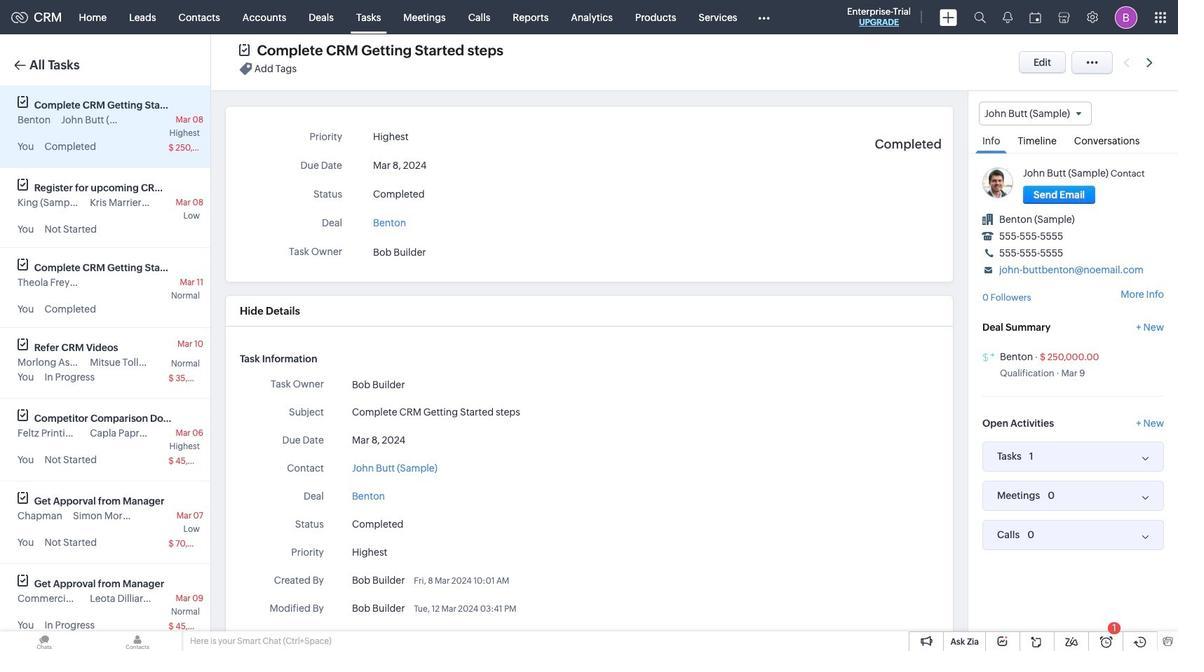 Task type: locate. For each thing, give the bounding box(es) containing it.
signals element
[[995, 0, 1021, 34]]

profile element
[[1107, 0, 1146, 34]]

profile image
[[1115, 6, 1138, 28]]

None field
[[979, 102, 1092, 126]]

search element
[[966, 0, 995, 34]]

contacts image
[[93, 632, 182, 652]]

create menu element
[[932, 0, 966, 34]]

signals image
[[1003, 11, 1013, 23]]

None button
[[1023, 186, 1096, 204]]

calendar image
[[1030, 12, 1042, 23]]

create menu image
[[940, 9, 957, 26]]

logo image
[[11, 12, 28, 23]]

Other Modules field
[[749, 6, 779, 28]]



Task type: describe. For each thing, give the bounding box(es) containing it.
search image
[[974, 11, 986, 23]]

previous record image
[[1124, 58, 1130, 67]]

next record image
[[1147, 58, 1156, 67]]

chats image
[[0, 632, 88, 652]]



Task type: vqa. For each thing, say whether or not it's contained in the screenshot.
CRM's In
no



